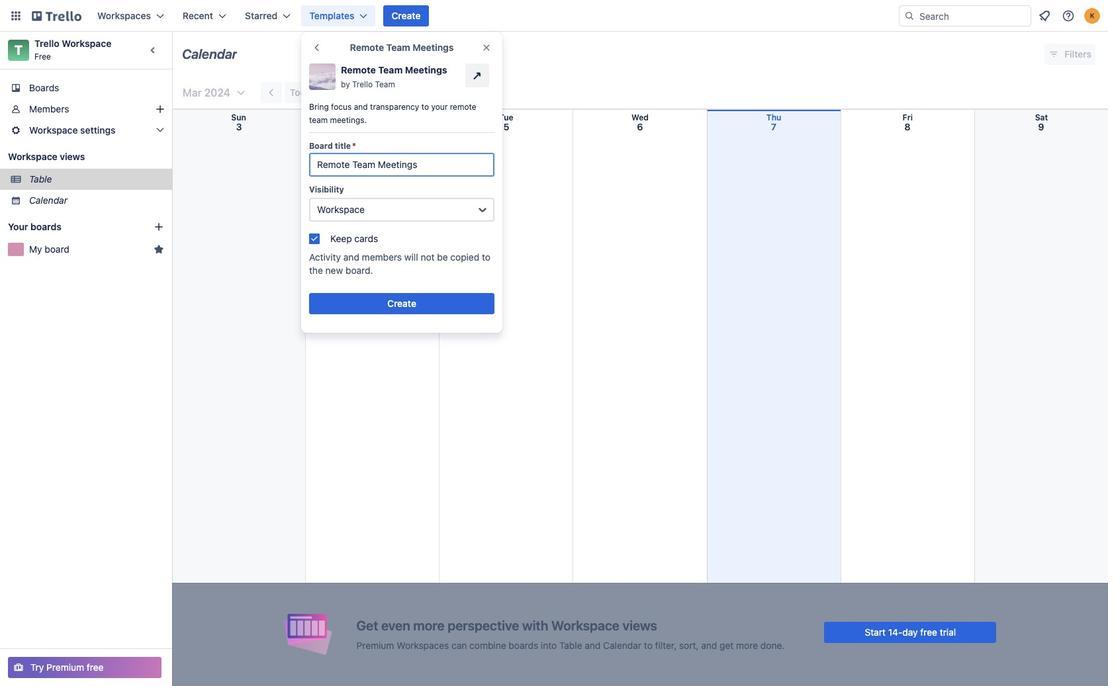 Task type: describe. For each thing, give the bounding box(es) containing it.
14-
[[888, 627, 903, 638]]

meetings for remote team meetings
[[413, 42, 454, 53]]

0 vertical spatial views
[[60, 151, 85, 162]]

0 horizontal spatial more
[[413, 618, 445, 633]]

workspace for workspace settings
[[29, 124, 78, 136]]

focus
[[331, 102, 352, 112]]

week button
[[356, 82, 415, 103]]

and inside bring focus and transparency to your remote team meetings.
[[354, 102, 368, 112]]

workspace for workspace views
[[8, 151, 57, 162]]

mar 2024 button
[[177, 82, 246, 103]]

into
[[541, 640, 557, 651]]

day
[[903, 627, 918, 638]]

workspace navigation collapse icon image
[[144, 41, 163, 60]]

Search field
[[915, 6, 1031, 26]]

new
[[325, 265, 343, 276]]

get even more perspective with workspace views premium workspaces can combine boards into table and calendar to filter, sort, and get more done.
[[356, 618, 785, 651]]

free inside button
[[87, 662, 104, 673]]

board.
[[346, 265, 373, 276]]

calendar inside get even more perspective with workspace views premium workspaces can combine boards into table and calendar to filter, sort, and get more done.
[[603, 640, 642, 651]]

trello inside remote team meetings by trello team
[[352, 79, 373, 89]]

filters
[[1065, 48, 1092, 60]]

primary element
[[0, 0, 1108, 32]]

and right into
[[585, 640, 601, 651]]

workspace views
[[8, 151, 85, 162]]

mar
[[183, 87, 202, 99]]

your
[[8, 221, 28, 232]]

today
[[290, 87, 316, 98]]

1 vertical spatial more
[[736, 640, 758, 651]]

boards link
[[0, 77, 172, 99]]

transparency
[[370, 102, 419, 112]]

get
[[720, 640, 734, 651]]

t
[[14, 42, 23, 58]]

premium inside get even more perspective with workspace views premium workspaces can combine boards into table and calendar to filter, sort, and get more done.
[[356, 640, 394, 651]]

members
[[362, 252, 402, 263]]

members link
[[0, 99, 172, 120]]

filter,
[[655, 640, 677, 651]]

return to previous screen image
[[312, 42, 322, 53]]

not
[[421, 252, 435, 263]]

today button
[[285, 82, 321, 103]]

remote for remote team meetings
[[350, 42, 384, 53]]

sort,
[[679, 640, 699, 651]]

your boards with 1 items element
[[8, 219, 134, 235]]

0 notifications image
[[1037, 8, 1053, 24]]

to inside bring focus and transparency to your remote team meetings.
[[421, 102, 429, 112]]

free
[[34, 52, 51, 62]]

calendar link
[[29, 194, 164, 207]]

7
[[771, 121, 777, 132]]

workspace settings button
[[0, 120, 172, 141]]

remote for remote team meetings by trello team
[[341, 64, 376, 75]]

starred button
[[237, 5, 299, 26]]

close popover image
[[481, 42, 492, 53]]

keep
[[330, 233, 352, 244]]

remote
[[450, 102, 476, 112]]

t link
[[8, 40, 29, 61]]

boards
[[29, 82, 59, 93]]

6
[[637, 121, 643, 132]]

boards inside your boards with 1 items element
[[31, 221, 61, 232]]

mar 2024
[[183, 87, 230, 99]]

templates button
[[301, 5, 376, 26]]

trello workspace free
[[34, 38, 111, 62]]

recent button
[[175, 5, 234, 26]]

boards inside get even more perspective with workspace views premium workspaces can combine boards into table and calendar to filter, sort, and get more done.
[[509, 640, 538, 651]]

cards
[[354, 233, 378, 244]]

create button inside 'primary' element
[[384, 5, 429, 26]]

add board image
[[154, 222, 164, 232]]

try premium free button
[[8, 657, 162, 679]]

0 vertical spatial table
[[29, 173, 52, 185]]

kendallparks02 (kendallparks02) image
[[1084, 8, 1100, 24]]

with
[[522, 618, 548, 633]]

can
[[452, 640, 467, 651]]

sat
[[1035, 113, 1048, 122]]

start 14-day free trial
[[865, 627, 956, 638]]

meetings for remote team meetings by trello team
[[405, 64, 447, 75]]

trello workspace link
[[34, 38, 111, 49]]

2024
[[204, 87, 230, 99]]

your boards
[[8, 221, 61, 232]]

2 vertical spatial team
[[375, 79, 395, 89]]

views inside get even more perspective with workspace views premium workspaces can combine boards into table and calendar to filter, sort, and get more done.
[[623, 618, 657, 633]]

keep cards
[[330, 233, 378, 244]]

be
[[437, 252, 448, 263]]

thu
[[766, 113, 781, 122]]

will
[[404, 252, 418, 263]]

visibility
[[309, 185, 344, 195]]

create inside 'primary' element
[[392, 10, 421, 21]]

0 vertical spatial calendar
[[182, 46, 237, 62]]

copied
[[450, 252, 479, 263]]

back to home image
[[32, 5, 81, 26]]

workspaces inside get even more perspective with workspace views premium workspaces can combine boards into table and calendar to filter, sort, and get more done.
[[397, 640, 449, 651]]

workspaces button
[[89, 5, 172, 26]]

combine
[[469, 640, 506, 651]]

team for remote team meetings
[[386, 42, 410, 53]]

title
[[335, 141, 351, 151]]



Task type: locate. For each thing, give the bounding box(es) containing it.
start
[[865, 627, 886, 638]]

premium inside button
[[46, 662, 84, 673]]

table right into
[[559, 640, 582, 651]]

week
[[364, 87, 389, 98]]

*
[[352, 141, 356, 151]]

and up mon
[[354, 102, 368, 112]]

open information menu image
[[1062, 9, 1075, 23]]

workspace settings
[[29, 124, 116, 136]]

more right get
[[736, 640, 758, 651]]

settings
[[80, 124, 116, 136]]

1 vertical spatial create
[[387, 298, 416, 309]]

remote up remote team meetings by trello team
[[350, 42, 384, 53]]

board
[[45, 244, 69, 255]]

table down workspace views
[[29, 173, 52, 185]]

members
[[29, 103, 69, 115]]

to inside activity and members will not be copied to the new board.
[[482, 252, 491, 263]]

views up filter,
[[623, 618, 657, 633]]

4
[[370, 121, 376, 132]]

get
[[356, 618, 378, 633]]

table inside get even more perspective with workspace views premium workspaces can combine boards into table and calendar to filter, sort, and get more done.
[[559, 640, 582, 651]]

calendar inside calendar link
[[29, 195, 68, 206]]

perspective
[[448, 618, 519, 633]]

table
[[29, 173, 52, 185], [559, 640, 582, 651]]

0 vertical spatial create button
[[384, 5, 429, 26]]

workspace for workspace
[[317, 204, 365, 215]]

start 14-day free trial link
[[824, 622, 997, 643]]

workspaces
[[97, 10, 151, 21], [397, 640, 449, 651]]

my board
[[29, 244, 69, 255]]

and left get
[[701, 640, 717, 651]]

to
[[421, 102, 429, 112], [482, 252, 491, 263], [644, 640, 653, 651]]

sun
[[231, 113, 246, 122]]

0 horizontal spatial boards
[[31, 221, 61, 232]]

workspace inside trello workspace free
[[62, 38, 111, 49]]

team
[[309, 115, 328, 125]]

workspace up into
[[551, 618, 620, 633]]

0 vertical spatial meetings
[[413, 42, 454, 53]]

team
[[386, 42, 410, 53], [378, 64, 403, 75], [375, 79, 395, 89]]

2 horizontal spatial calendar
[[603, 640, 642, 651]]

filters button
[[1045, 44, 1096, 65]]

create up 'remote team meetings'
[[392, 10, 421, 21]]

to left "your"
[[421, 102, 429, 112]]

9
[[1038, 121, 1044, 132]]

1 vertical spatial calendar
[[29, 195, 68, 206]]

recent
[[183, 10, 213, 21]]

remote team meetings link
[[341, 64, 460, 77]]

trello inside trello workspace free
[[34, 38, 59, 49]]

0 horizontal spatial premium
[[46, 662, 84, 673]]

1 vertical spatial table
[[559, 640, 582, 651]]

boards down "with"
[[509, 640, 538, 651]]

remote up by
[[341, 64, 376, 75]]

meetings up remote team meetings link
[[413, 42, 454, 53]]

0 horizontal spatial free
[[87, 662, 104, 673]]

0 vertical spatial remote
[[350, 42, 384, 53]]

1 horizontal spatial workspaces
[[397, 640, 449, 651]]

workspaces down the even
[[397, 640, 449, 651]]

workspace down the visibility in the left of the page
[[317, 204, 365, 215]]

0 horizontal spatial to
[[421, 102, 429, 112]]

workspace down 'back to home' image
[[62, 38, 111, 49]]

my board link
[[29, 243, 148, 256]]

1 vertical spatial team
[[378, 64, 403, 75]]

free right day
[[920, 627, 937, 638]]

Calendar text field
[[182, 42, 237, 67]]

1 horizontal spatial table
[[559, 640, 582, 651]]

calendar up "your boards"
[[29, 195, 68, 206]]

templates
[[309, 10, 354, 21]]

premium
[[356, 640, 394, 651], [46, 662, 84, 673]]

to right the copied
[[482, 252, 491, 263]]

1 vertical spatial to
[[482, 252, 491, 263]]

views
[[60, 151, 85, 162], [623, 618, 657, 633]]

None text field
[[309, 153, 495, 177]]

your
[[431, 102, 448, 112]]

starred
[[245, 10, 278, 21]]

1 vertical spatial meetings
[[405, 64, 447, 75]]

more right the even
[[413, 618, 445, 633]]

meetings inside remote team meetings by trello team
[[405, 64, 447, 75]]

2 horizontal spatial to
[[644, 640, 653, 651]]

wed
[[632, 113, 649, 122]]

1 vertical spatial remote
[[341, 64, 376, 75]]

0 horizontal spatial calendar
[[29, 195, 68, 206]]

meetings.
[[330, 115, 367, 125]]

0 vertical spatial boards
[[31, 221, 61, 232]]

workspace inside get even more perspective with workspace views premium workspaces can combine boards into table and calendar to filter, sort, and get more done.
[[551, 618, 620, 633]]

starred icon image
[[154, 244, 164, 255]]

more
[[413, 618, 445, 633], [736, 640, 758, 651]]

trial
[[940, 627, 956, 638]]

calendar left filter,
[[603, 640, 642, 651]]

bring
[[309, 102, 329, 112]]

trello
[[34, 38, 59, 49], [352, 79, 373, 89]]

1 vertical spatial create button
[[309, 293, 495, 314]]

premium down get
[[356, 640, 394, 651]]

fri
[[903, 113, 913, 122]]

create button down activity and members will not be copied to the new board. on the left top of the page
[[309, 293, 495, 314]]

and inside activity and members will not be copied to the new board.
[[343, 252, 359, 263]]

0 vertical spatial create
[[392, 10, 421, 21]]

try
[[30, 662, 44, 673]]

by
[[341, 79, 350, 89]]

1 horizontal spatial views
[[623, 618, 657, 633]]

2 vertical spatial to
[[644, 640, 653, 651]]

tue
[[499, 113, 513, 122]]

1 horizontal spatial more
[[736, 640, 758, 651]]

done.
[[761, 640, 785, 651]]

create
[[392, 10, 421, 21], [387, 298, 416, 309]]

1 vertical spatial views
[[623, 618, 657, 633]]

1 vertical spatial premium
[[46, 662, 84, 673]]

remote inside remote team meetings by trello team
[[341, 64, 376, 75]]

0 horizontal spatial views
[[60, 151, 85, 162]]

0 vertical spatial premium
[[356, 640, 394, 651]]

workspace down workspace settings
[[8, 151, 57, 162]]

workspaces inside dropdown button
[[97, 10, 151, 21]]

mon
[[364, 113, 381, 122]]

8
[[905, 121, 911, 132]]

trello right by
[[352, 79, 373, 89]]

to inside get even more perspective with workspace views premium workspaces can combine boards into table and calendar to filter, sort, and get more done.
[[644, 640, 653, 651]]

the
[[309, 265, 323, 276]]

1 horizontal spatial to
[[482, 252, 491, 263]]

free
[[920, 627, 937, 638], [87, 662, 104, 673]]

remote team meetings by trello team
[[341, 64, 447, 89]]

and
[[354, 102, 368, 112], [343, 252, 359, 263], [585, 640, 601, 651], [701, 640, 717, 651]]

team for remote team meetings by trello team
[[378, 64, 403, 75]]

0 vertical spatial workspaces
[[97, 10, 151, 21]]

1 horizontal spatial free
[[920, 627, 937, 638]]

views down workspace settings
[[60, 151, 85, 162]]

to left filter,
[[644, 640, 653, 651]]

bring focus and transparency to your remote team meetings.
[[309, 102, 476, 125]]

meetings down 'remote team meetings'
[[405, 64, 447, 75]]

create down activity and members will not be copied to the new board. on the left top of the page
[[387, 298, 416, 309]]

0 horizontal spatial trello
[[34, 38, 59, 49]]

0 horizontal spatial table
[[29, 173, 52, 185]]

try premium free
[[30, 662, 104, 673]]

board
[[309, 141, 333, 151]]

activity and members will not be copied to the new board.
[[309, 252, 491, 276]]

even
[[381, 618, 410, 633]]

trello up free
[[34, 38, 59, 49]]

search image
[[904, 11, 915, 21]]

boards
[[31, 221, 61, 232], [509, 640, 538, 651]]

0 vertical spatial to
[[421, 102, 429, 112]]

team up remote team meetings link
[[386, 42, 410, 53]]

my
[[29, 244, 42, 255]]

0 vertical spatial more
[[413, 618, 445, 633]]

table link
[[29, 173, 164, 186]]

and up board.
[[343, 252, 359, 263]]

workspaces up workspace navigation collapse icon
[[97, 10, 151, 21]]

1 horizontal spatial boards
[[509, 640, 538, 651]]

activity
[[309, 252, 341, 263]]

5
[[503, 121, 509, 132]]

2 vertical spatial calendar
[[603, 640, 642, 651]]

1 vertical spatial workspaces
[[397, 640, 449, 651]]

free right try on the left bottom
[[87, 662, 104, 673]]

0 horizontal spatial workspaces
[[97, 10, 151, 21]]

board title *
[[309, 141, 356, 151]]

team down remote team meetings link
[[375, 79, 395, 89]]

3
[[236, 121, 242, 132]]

workspace inside "dropdown button"
[[29, 124, 78, 136]]

workspace
[[62, 38, 111, 49], [29, 124, 78, 136], [8, 151, 57, 162], [317, 204, 365, 215], [551, 618, 620, 633]]

calendar
[[182, 46, 237, 62], [29, 195, 68, 206], [603, 640, 642, 651]]

1 horizontal spatial premium
[[356, 640, 394, 651]]

team up week button
[[378, 64, 403, 75]]

create button up 'remote team meetings'
[[384, 5, 429, 26]]

1 vertical spatial trello
[[352, 79, 373, 89]]

0 vertical spatial trello
[[34, 38, 59, 49]]

1 vertical spatial free
[[87, 662, 104, 673]]

boards up my board
[[31, 221, 61, 232]]

1 horizontal spatial calendar
[[182, 46, 237, 62]]

premium right try on the left bottom
[[46, 662, 84, 673]]

workspace down members in the top left of the page
[[29, 124, 78, 136]]

0 vertical spatial team
[[386, 42, 410, 53]]

remote team meetings
[[350, 42, 454, 53]]

calendar down recent dropdown button
[[182, 46, 237, 62]]

0 vertical spatial free
[[920, 627, 937, 638]]

1 horizontal spatial trello
[[352, 79, 373, 89]]

1 vertical spatial boards
[[509, 640, 538, 651]]



Task type: vqa. For each thing, say whether or not it's contained in the screenshot.
more.
no



